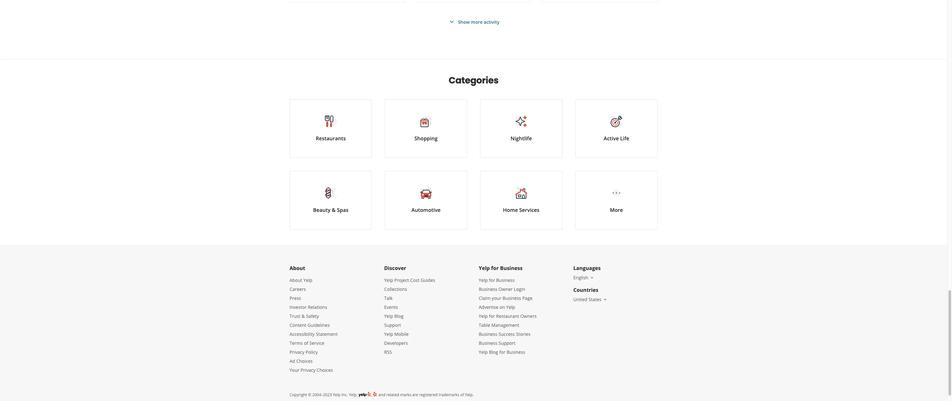 Task type: locate. For each thing, give the bounding box(es) containing it.
1 horizontal spatial of
[[460, 393, 464, 398]]

ad choices link
[[290, 359, 313, 365]]

2 about from the top
[[290, 278, 302, 284]]

your
[[290, 368, 299, 374]]

support down success
[[498, 341, 515, 347]]

content
[[290, 323, 306, 329]]

16 chevron down v2 image
[[590, 276, 595, 281]]

collections
[[384, 287, 407, 293]]

your
[[492, 296, 501, 302]]

owners
[[520, 314, 537, 320]]

copyright © 2004–2023 yelp inc. yelp,
[[290, 393, 357, 398]]

trust
[[290, 314, 300, 320]]

privacy down terms
[[290, 350, 304, 356]]

your privacy choices link
[[290, 368, 333, 374]]

investor
[[290, 305, 307, 311]]

about
[[290, 265, 305, 272], [290, 278, 302, 284]]

blog
[[394, 314, 404, 320], [489, 350, 498, 356]]

table management link
[[479, 323, 519, 329]]

ad
[[290, 359, 295, 365]]

support inside yelp project cost guides collections talk events yelp blog support yelp mobile developers rss
[[384, 323, 401, 329]]

&
[[332, 207, 336, 214], [302, 314, 305, 320]]

united states
[[573, 297, 601, 303]]

yelp up careers
[[303, 278, 312, 284]]

0 vertical spatial privacy
[[290, 350, 304, 356]]

& right trust
[[302, 314, 305, 320]]

marks
[[400, 393, 411, 398]]

1 vertical spatial choices
[[317, 368, 333, 374]]

home
[[503, 207, 518, 214]]

restaurants link
[[290, 99, 372, 158]]

1 vertical spatial &
[[302, 314, 305, 320]]

about inside about yelp careers press investor relations trust & safety content guidelines accessibility statement terms of service privacy policy ad choices your privacy choices
[[290, 278, 302, 284]]

owner
[[498, 287, 513, 293]]

0 vertical spatial support
[[384, 323, 401, 329]]

©
[[308, 393, 311, 398]]

blog inside yelp project cost guides collections talk events yelp blog support yelp mobile developers rss
[[394, 314, 404, 320]]

yelp for business link
[[479, 278, 515, 284]]

,
[[371, 393, 373, 398]]

& inside about yelp careers press investor relations trust & safety content guidelines accessibility statement terms of service privacy policy ad choices your privacy choices
[[302, 314, 305, 320]]

rss
[[384, 350, 392, 356]]

choices down privacy policy link
[[296, 359, 313, 365]]

0 horizontal spatial of
[[304, 341, 308, 347]]

states
[[589, 297, 601, 303]]

0 vertical spatial of
[[304, 341, 308, 347]]

are
[[412, 393, 418, 398]]

0 horizontal spatial choices
[[296, 359, 313, 365]]

advertise on yelp link
[[479, 305, 515, 311]]

0 vertical spatial blog
[[394, 314, 404, 320]]

english
[[573, 275, 588, 281]]

0 horizontal spatial support
[[384, 323, 401, 329]]

& left spas
[[332, 207, 336, 214]]

of left yelp.
[[460, 393, 464, 398]]

services
[[519, 207, 539, 214]]

yelp,
[[349, 393, 357, 398]]

of
[[304, 341, 308, 347], [460, 393, 464, 398]]

home services
[[503, 207, 539, 214]]

investor relations link
[[290, 305, 327, 311]]

choices down the policy
[[317, 368, 333, 374]]

shopping link
[[385, 99, 467, 158]]

business success stories link
[[479, 332, 530, 338]]

1 vertical spatial blog
[[489, 350, 498, 356]]

blog down business support link
[[489, 350, 498, 356]]

support down yelp blog link
[[384, 323, 401, 329]]

english button
[[573, 275, 595, 281]]

stories
[[516, 332, 530, 338]]

events
[[384, 305, 398, 311]]

active
[[604, 135, 619, 142]]

united
[[573, 297, 587, 303]]

0 vertical spatial &
[[332, 207, 336, 214]]

of up privacy policy link
[[304, 341, 308, 347]]

shopping
[[414, 135, 438, 142]]

yelp up 'claim'
[[479, 278, 488, 284]]

1 horizontal spatial &
[[332, 207, 336, 214]]

business down stories
[[507, 350, 525, 356]]

success
[[498, 332, 515, 338]]

policy
[[306, 350, 318, 356]]

choices
[[296, 359, 313, 365], [317, 368, 333, 374]]

1 horizontal spatial support
[[498, 341, 515, 347]]

yelp up collections link
[[384, 278, 393, 284]]

activity
[[484, 19, 499, 25]]

claim
[[479, 296, 491, 302]]

0 horizontal spatial &
[[302, 314, 305, 320]]

show
[[458, 19, 470, 25]]

about up "about yelp" link
[[290, 265, 305, 272]]

about yelp careers press investor relations trust & safety content guidelines accessibility statement terms of service privacy policy ad choices your privacy choices
[[290, 278, 338, 374]]

careers
[[290, 287, 306, 293]]

more
[[471, 19, 483, 25]]

trademarks
[[439, 393, 459, 398]]

about up careers
[[290, 278, 302, 284]]

yelp burst image
[[373, 392, 377, 398]]

privacy down ad choices link
[[301, 368, 315, 374]]

yelp
[[479, 265, 490, 272], [303, 278, 312, 284], [384, 278, 393, 284], [479, 278, 488, 284], [506, 305, 515, 311], [384, 314, 393, 320], [479, 314, 488, 320], [384, 332, 393, 338], [479, 350, 488, 356], [333, 393, 341, 398]]

yelp for business
[[479, 265, 523, 272]]

yelp down support link
[[384, 332, 393, 338]]

privacy
[[290, 350, 304, 356], [301, 368, 315, 374]]

trust & safety link
[[290, 314, 319, 320]]

terms
[[290, 341, 303, 347]]

inc.
[[342, 393, 348, 398]]

safety
[[306, 314, 319, 320]]

yelp blog for business link
[[479, 350, 525, 356]]

yelp down business support link
[[479, 350, 488, 356]]

more
[[610, 207, 623, 214]]

0 horizontal spatial blog
[[394, 314, 404, 320]]

1 vertical spatial about
[[290, 278, 302, 284]]

1 horizontal spatial blog
[[489, 350, 498, 356]]

business support link
[[479, 341, 515, 347]]

1 vertical spatial privacy
[[301, 368, 315, 374]]

guidelines
[[308, 323, 330, 329]]

business up 'claim'
[[479, 287, 497, 293]]

1 about from the top
[[290, 265, 305, 272]]

show more activity
[[458, 19, 499, 25]]

1 vertical spatial support
[[498, 341, 515, 347]]

0 vertical spatial about
[[290, 265, 305, 272]]

blog up support link
[[394, 314, 404, 320]]

cost
[[410, 278, 419, 284]]



Task type: vqa. For each thing, say whether or not it's contained in the screenshot.
and related marks are registered trademarks of Yelp.
yes



Task type: describe. For each thing, give the bounding box(es) containing it.
relations
[[308, 305, 327, 311]]

active life link
[[575, 99, 658, 158]]

categories
[[449, 74, 499, 87]]

of inside about yelp careers press investor relations trust & safety content guidelines accessibility statement terms of service privacy policy ad choices your privacy choices
[[304, 341, 308, 347]]

yelp project cost guides collections talk events yelp blog support yelp mobile developers rss
[[384, 278, 435, 356]]

24 chevron down v2 image
[[448, 18, 455, 26]]

16 chevron down v2 image
[[603, 298, 608, 303]]

yelp up table
[[479, 314, 488, 320]]

content guidelines link
[[290, 323, 330, 329]]

beauty & spas link
[[290, 171, 372, 230]]

automotive
[[411, 207, 441, 214]]

beauty
[[313, 207, 330, 214]]

mobile
[[394, 332, 409, 338]]

blog inside the yelp for business business owner login claim your business page advertise on yelp yelp for restaurant owners table management business success stories business support yelp blog for business
[[489, 350, 498, 356]]

discover
[[384, 265, 406, 272]]

developers
[[384, 341, 408, 347]]

careers link
[[290, 287, 306, 293]]

and related marks are registered trademarks of yelp.
[[377, 393, 474, 398]]

privacy policy link
[[290, 350, 318, 356]]

1 horizontal spatial choices
[[317, 368, 333, 374]]

statement
[[316, 332, 338, 338]]

yelp up yelp for business link
[[479, 265, 490, 272]]

for down advertise
[[489, 314, 495, 320]]

for up yelp for business link
[[491, 265, 499, 272]]

for up business owner login link
[[489, 278, 495, 284]]

show more activity button
[[448, 18, 499, 26]]

countries
[[573, 287, 598, 294]]

business down owner
[[503, 296, 521, 302]]

rss link
[[384, 350, 392, 356]]

talk link
[[384, 296, 393, 302]]

category navigation section navigation
[[283, 60, 664, 245]]

terms of service link
[[290, 341, 324, 347]]

more link
[[575, 171, 658, 230]]

collections link
[[384, 287, 407, 293]]

business owner login link
[[479, 287, 525, 293]]

united states button
[[573, 297, 608, 303]]

0 vertical spatial choices
[[296, 359, 313, 365]]

yelp for restaurant owners link
[[479, 314, 537, 320]]

restaurant
[[496, 314, 519, 320]]

2004–2023
[[312, 393, 332, 398]]

accessibility statement link
[[290, 332, 338, 338]]

events link
[[384, 305, 398, 311]]

spas
[[337, 207, 348, 214]]

yelp left inc.
[[333, 393, 341, 398]]

copyright
[[290, 393, 307, 398]]

life
[[620, 135, 629, 142]]

about for about yelp careers press investor relations trust & safety content guidelines accessibility statement terms of service privacy policy ad choices your privacy choices
[[290, 278, 302, 284]]

about for about
[[290, 265, 305, 272]]

yelp for business business owner login claim your business page advertise on yelp yelp for restaurant owners table management business success stories business support yelp blog for business
[[479, 278, 537, 356]]

project
[[394, 278, 409, 284]]

developers link
[[384, 341, 408, 347]]

for down business support link
[[499, 350, 505, 356]]

service
[[309, 341, 324, 347]]

nightlife link
[[480, 99, 562, 158]]

on
[[500, 305, 505, 311]]

guides
[[421, 278, 435, 284]]

support inside the yelp for business business owner login claim your business page advertise on yelp yelp for restaurant owners table management business success stories business support yelp blog for business
[[498, 341, 515, 347]]

about yelp link
[[290, 278, 312, 284]]

beauty & spas
[[313, 207, 348, 214]]

business down table
[[479, 332, 497, 338]]

management
[[491, 323, 519, 329]]

yelp mobile link
[[384, 332, 409, 338]]

page
[[522, 296, 532, 302]]

automotive link
[[385, 171, 467, 230]]

press
[[290, 296, 301, 302]]

restaurants
[[316, 135, 346, 142]]

yelp right on
[[506, 305, 515, 311]]

yelp inside about yelp careers press investor relations trust & safety content guidelines accessibility statement terms of service privacy policy ad choices your privacy choices
[[303, 278, 312, 284]]

yelp logo image
[[358, 392, 371, 398]]

and
[[378, 393, 385, 398]]

claim your business page link
[[479, 296, 532, 302]]

yelp.
[[465, 393, 474, 398]]

yelp down the 'events' at bottom
[[384, 314, 393, 320]]

table
[[479, 323, 490, 329]]

explore recent activity section section
[[284, 0, 663, 59]]

nightlife
[[511, 135, 532, 142]]

press link
[[290, 296, 301, 302]]

yelp blog link
[[384, 314, 404, 320]]

related
[[386, 393, 399, 398]]

login
[[514, 287, 525, 293]]

languages
[[573, 265, 601, 272]]

& inside category navigation section navigation
[[332, 207, 336, 214]]

1 vertical spatial of
[[460, 393, 464, 398]]

business up yelp blog for business link
[[479, 341, 497, 347]]

home services link
[[480, 171, 562, 230]]

business up yelp for business link
[[500, 265, 523, 272]]

talk
[[384, 296, 393, 302]]

business up owner
[[496, 278, 515, 284]]



